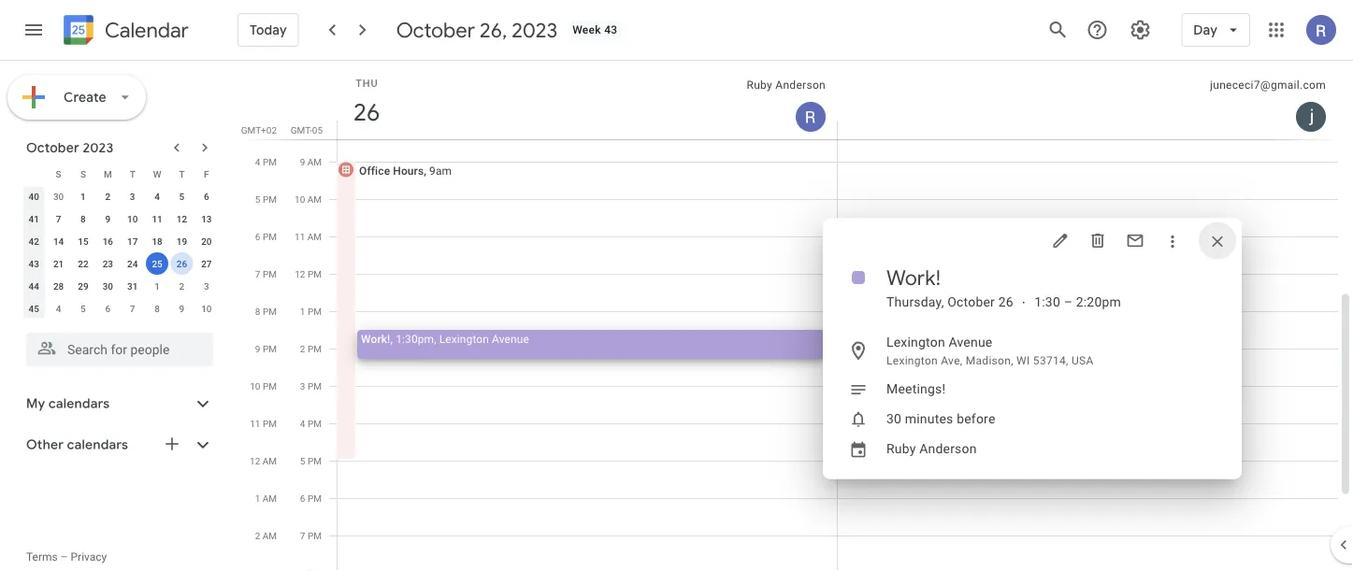 Task type: describe. For each thing, give the bounding box(es) containing it.
pm right 12 am
[[308, 456, 322, 467]]

pm left 10 am
[[263, 194, 277, 205]]

week 43
[[573, 23, 618, 36]]

hours
[[393, 164, 424, 177]]

25
[[152, 258, 163, 269]]

today
[[250, 22, 287, 38]]

pm left 11 am
[[263, 231, 277, 242]]

12 pm
[[295, 268, 322, 280]]

privacy
[[71, 551, 107, 564]]

17
[[127, 236, 138, 247]]

2 down "m"
[[105, 191, 111, 202]]

row containing 40
[[22, 185, 219, 208]]

my calendars
[[26, 396, 110, 412]]

20
[[201, 236, 212, 247]]

12 element
[[171, 208, 193, 230]]

minutes
[[905, 412, 954, 427]]

terms – privacy
[[26, 551, 107, 564]]

24
[[127, 258, 138, 269]]

53714,
[[1033, 354, 1069, 367]]

7 up '14' element
[[56, 213, 61, 224]]

create button
[[7, 75, 146, 120]]

23 element
[[97, 253, 119, 275]]

11 for 11 am
[[295, 231, 305, 242]]

05
[[312, 124, 323, 136]]

23
[[103, 258, 113, 269]]

october for october 26, 2023
[[396, 17, 475, 43]]

25 cell
[[145, 253, 170, 275]]

calendar element
[[60, 11, 189, 52]]

am for 11 am
[[307, 231, 322, 242]]

15 element
[[72, 230, 94, 253]]

my
[[26, 396, 45, 412]]

gmt-
[[291, 124, 312, 136]]

29
[[78, 281, 88, 292]]

terms link
[[26, 551, 58, 564]]

am for 2 am
[[263, 530, 277, 542]]

delete event image
[[1089, 231, 1107, 250]]

pm down 9 pm
[[263, 381, 277, 392]]

20 element
[[195, 230, 218, 253]]

2:20pm
[[1076, 295, 1121, 310]]

0 horizontal spatial –
[[60, 551, 68, 564]]

work! thursday, october 26 ⋅ 1:30 – 2:20pm
[[887, 265, 1121, 310]]

3 for november 3 element
[[204, 281, 209, 292]]

4 down 28 element
[[56, 303, 61, 314]]

26 column header
[[337, 61, 838, 139]]

10 am
[[295, 194, 322, 205]]

3 pm
[[300, 381, 322, 392]]

gmt-05
[[291, 124, 323, 136]]

1 vertical spatial ruby anderson
[[887, 441, 977, 457]]

12 for 12 pm
[[295, 268, 305, 280]]

30 element
[[97, 275, 119, 297]]

0 horizontal spatial 8
[[81, 213, 86, 224]]

10 element
[[121, 208, 144, 230]]

4 down the 3 pm
[[300, 418, 305, 429]]

pm down gmt+02 on the top
[[263, 156, 277, 167]]

10 for "november 10" element
[[201, 303, 212, 314]]

19
[[177, 236, 187, 247]]

11 for 11
[[152, 213, 163, 224]]

row containing 41
[[22, 208, 219, 230]]

am for 1 am
[[263, 493, 277, 504]]

november 1 element
[[146, 275, 168, 297]]

40
[[29, 191, 39, 202]]

am for 10 am
[[307, 194, 322, 205]]

pm down 2 pm
[[308, 381, 322, 392]]

row containing 42
[[22, 230, 219, 253]]

calendars for my calendars
[[49, 396, 110, 412]]

6 down 30 element
[[105, 303, 111, 314]]

lexington avenue lexington ave, madison, wi 53714, usa
[[887, 335, 1094, 367]]

6 right 1 am
[[300, 493, 305, 504]]

17 element
[[121, 230, 144, 253]]

31
[[127, 281, 138, 292]]

day
[[1194, 22, 1218, 38]]

13 element
[[195, 208, 218, 230]]

15
[[78, 236, 88, 247]]

row containing 43
[[22, 253, 219, 275]]

pm right the 2 am
[[308, 530, 322, 542]]

0 horizontal spatial 3
[[130, 191, 135, 202]]

privacy link
[[71, 551, 107, 564]]

thu 26
[[352, 77, 379, 128]]

1 pm
[[300, 306, 322, 317]]

2 am
[[255, 530, 277, 542]]

pm down the 3 pm
[[308, 418, 322, 429]]

today button
[[238, 7, 299, 52]]

1 horizontal spatial anderson
[[920, 441, 977, 457]]

6 left 11 am
[[255, 231, 260, 242]]

email event details image
[[1126, 231, 1145, 250]]

9am
[[429, 164, 452, 177]]

work! for work! , 1:30pm , lexington avenue
[[361, 333, 390, 346]]

row group inside october 2023 grid
[[22, 185, 219, 320]]

27
[[201, 258, 212, 269]]

office
[[359, 164, 390, 177]]

22 element
[[72, 253, 94, 275]]

office hours , 9am
[[359, 164, 452, 177]]

wi
[[1017, 354, 1030, 367]]

7 up the 8 pm
[[255, 268, 260, 280]]

1 for november 1 element
[[155, 281, 160, 292]]

8 pm
[[255, 306, 277, 317]]

other
[[26, 437, 64, 454]]

26 element
[[171, 253, 193, 275]]

pm up 9 pm
[[263, 306, 277, 317]]

13
[[201, 213, 212, 224]]

12 am
[[250, 456, 277, 467]]

work! for work! thursday, october 26 ⋅ 1:30 – 2:20pm
[[887, 265, 941, 291]]

22
[[78, 258, 88, 269]]

november 6 element
[[97, 297, 119, 320]]

26 inside 26 element
[[177, 258, 187, 269]]

my calendars button
[[4, 389, 232, 419]]

5 left 10 am
[[255, 194, 260, 205]]

madison,
[[966, 354, 1014, 367]]

10 pm
[[250, 381, 277, 392]]

pm down the 8 pm
[[263, 343, 277, 354]]

1 vertical spatial 4 pm
[[300, 418, 322, 429]]

4 up 11 element
[[155, 191, 160, 202]]

0 vertical spatial 5 pm
[[255, 194, 277, 205]]

ave,
[[941, 354, 963, 367]]

2 for 2 pm
[[300, 343, 305, 354]]

41
[[29, 213, 39, 224]]

pm down 1 pm
[[308, 343, 322, 354]]

26 inside work! thursday, october 26 ⋅ 1:30 – 2:20pm
[[999, 295, 1014, 310]]

calendars for other calendars
[[67, 437, 128, 454]]

thu
[[356, 77, 378, 89]]

28 element
[[47, 275, 70, 297]]

am for 12 am
[[263, 456, 277, 467]]

work! heading
[[887, 265, 941, 291]]

1 t from the left
[[130, 168, 135, 180]]

26,
[[480, 17, 507, 43]]

pm up 2 pm
[[308, 306, 322, 317]]

9 for november 9 element
[[179, 303, 185, 314]]

6 down f
[[204, 191, 209, 202]]

9 pm
[[255, 343, 277, 354]]

day button
[[1182, 7, 1251, 52]]

lexington inside 26 grid
[[439, 333, 489, 346]]

2 for 2 am
[[255, 530, 260, 542]]

0 horizontal spatial 2023
[[83, 139, 114, 156]]



Task type: locate. For each thing, give the bounding box(es) containing it.
2 vertical spatial october
[[948, 295, 995, 310]]

12 up 19
[[177, 213, 187, 224]]

26 down 19
[[177, 258, 187, 269]]

26 down the thu
[[352, 97, 379, 128]]

43 right week
[[604, 23, 618, 36]]

row group containing 40
[[22, 185, 219, 320]]

10 for 10 pm
[[250, 381, 260, 392]]

0 vertical spatial 11
[[152, 213, 163, 224]]

8 inside 26 grid
[[255, 306, 260, 317]]

work! up thursday,
[[887, 265, 941, 291]]

row group
[[22, 185, 219, 320]]

thursday,
[[887, 295, 944, 310]]

work! , 1:30pm , lexington avenue
[[361, 333, 529, 346]]

11 inside row
[[152, 213, 163, 224]]

26 grid
[[239, 61, 1353, 571]]

calendars down the "my calendars" dropdown button
[[67, 437, 128, 454]]

31 element
[[121, 275, 144, 297]]

⋅
[[1021, 295, 1027, 310]]

1 horizontal spatial 12
[[250, 456, 260, 467]]

0 vertical spatial 30
[[53, 191, 64, 202]]

43 up '44'
[[29, 258, 39, 269]]

2 row from the top
[[22, 185, 219, 208]]

0 vertical spatial 26
[[352, 97, 379, 128]]

3 row from the top
[[22, 208, 219, 230]]

pm up 1 pm
[[308, 268, 322, 280]]

2 horizontal spatial 8
[[255, 306, 260, 317]]

other calendars
[[26, 437, 128, 454]]

4
[[255, 156, 260, 167], [155, 191, 160, 202], [56, 303, 61, 314], [300, 418, 305, 429]]

12 down 11 pm
[[250, 456, 260, 467]]

11 am
[[295, 231, 322, 242]]

calendars
[[49, 396, 110, 412], [67, 437, 128, 454]]

work! inside 26 grid
[[361, 333, 390, 346]]

settings menu image
[[1129, 19, 1152, 41]]

t right w
[[179, 168, 185, 180]]

18 element
[[146, 230, 168, 253]]

1 am
[[255, 493, 277, 504]]

2023
[[512, 17, 558, 43], [83, 139, 114, 156]]

8
[[81, 213, 86, 224], [155, 303, 160, 314], [255, 306, 260, 317]]

2 horizontal spatial 30
[[887, 412, 902, 427]]

calendars up other calendars
[[49, 396, 110, 412]]

26 inside the 26 column header
[[352, 97, 379, 128]]

1 horizontal spatial s
[[80, 168, 86, 180]]

1:30pm
[[396, 333, 434, 346]]

Search for people text field
[[37, 333, 202, 367]]

8 up 15 element
[[81, 213, 86, 224]]

– right 1:30 on the bottom right of the page
[[1064, 295, 1073, 310]]

s
[[56, 168, 61, 180], [80, 168, 86, 180]]

12
[[177, 213, 187, 224], [295, 268, 305, 280], [250, 456, 260, 467]]

1 down 12 am
[[255, 493, 260, 504]]

8 for november 8 element
[[155, 303, 160, 314]]

pm up the 8 pm
[[263, 268, 277, 280]]

0 horizontal spatial anderson
[[776, 79, 826, 92]]

1 horizontal spatial –
[[1064, 295, 1073, 310]]

f
[[204, 168, 209, 180]]

1 for 1 am
[[255, 493, 260, 504]]

30 for 30 element
[[103, 281, 113, 292]]

october 26, 2023
[[396, 17, 558, 43]]

8 up 9 pm
[[255, 306, 260, 317]]

row containing 44
[[22, 275, 219, 297]]

1 horizontal spatial 7 pm
[[300, 530, 322, 542]]

42
[[29, 236, 39, 247]]

s up 'september 30' element
[[56, 168, 61, 180]]

november 2 element
[[171, 275, 193, 297]]

before
[[957, 412, 996, 427]]

4 pm down the 3 pm
[[300, 418, 322, 429]]

avenue inside lexington avenue lexington ave, madison, wi 53714, usa
[[949, 335, 993, 350]]

1 vertical spatial 7 pm
[[300, 530, 322, 542]]

ruby anderson
[[747, 79, 826, 92], [887, 441, 977, 457]]

1 horizontal spatial 26
[[352, 97, 379, 128]]

5
[[179, 191, 185, 202], [255, 194, 260, 205], [81, 303, 86, 314], [300, 456, 305, 467]]

row containing s
[[22, 163, 219, 185]]

12 for 12
[[177, 213, 187, 224]]

9 for 9 am
[[300, 156, 305, 167]]

3 inside 26 grid
[[300, 381, 305, 392]]

1 for 1 pm
[[300, 306, 305, 317]]

2023 up "m"
[[83, 139, 114, 156]]

10 up the 17
[[127, 213, 138, 224]]

0 vertical spatial 6 pm
[[255, 231, 277, 242]]

2 down 26 cell
[[179, 281, 185, 292]]

0 horizontal spatial 26
[[177, 258, 187, 269]]

10 up 11 am
[[295, 194, 305, 205]]

1 vertical spatial 30
[[103, 281, 113, 292]]

25, today element
[[146, 253, 168, 275]]

5 row from the top
[[22, 253, 219, 275]]

lexington up meetings!
[[887, 354, 938, 367]]

7 row from the top
[[22, 297, 219, 320]]

6 pm right 1 am
[[300, 493, 322, 504]]

1
[[81, 191, 86, 202], [155, 281, 160, 292], [300, 306, 305, 317], [255, 493, 260, 504]]

0 horizontal spatial s
[[56, 168, 61, 180]]

5 right 12 am
[[300, 456, 305, 467]]

meetings!
[[887, 382, 946, 397]]

11
[[152, 213, 163, 224], [295, 231, 305, 242], [250, 418, 260, 429]]

1 right 'september 30' element
[[81, 191, 86, 202]]

1 vertical spatial anderson
[[920, 441, 977, 457]]

14 element
[[47, 230, 70, 253]]

1 s from the left
[[56, 168, 61, 180]]

junececi7@gmail.com
[[1210, 79, 1326, 92]]

ruby anderson inside the 26 column header
[[747, 79, 826, 92]]

work! inside work! thursday, october 26 ⋅ 1:30 – 2:20pm
[[887, 265, 941, 291]]

11 element
[[146, 208, 168, 230]]

9 down gmt- in the left of the page
[[300, 156, 305, 167]]

lexington up ave,
[[887, 335, 945, 350]]

11 for 11 pm
[[250, 418, 260, 429]]

0 vertical spatial ruby anderson
[[747, 79, 826, 92]]

9 down november 2 'element'
[[179, 303, 185, 314]]

1 horizontal spatial 4 pm
[[300, 418, 322, 429]]

other calendars button
[[4, 430, 232, 460]]

2 horizontal spatial 3
[[300, 381, 305, 392]]

10 for 10 am
[[295, 194, 305, 205]]

0 horizontal spatial 11
[[152, 213, 163, 224]]

5 pm right 12 am
[[300, 456, 322, 467]]

october left 26,
[[396, 17, 475, 43]]

1 vertical spatial 26
[[177, 258, 187, 269]]

1 vertical spatial –
[[60, 551, 68, 564]]

october up lexington avenue lexington ave, madison, wi 53714, usa
[[948, 295, 995, 310]]

pm right 1 am
[[308, 493, 322, 504]]

2 vertical spatial 11
[[250, 418, 260, 429]]

row
[[22, 163, 219, 185], [22, 185, 219, 208], [22, 208, 219, 230], [22, 230, 219, 253], [22, 253, 219, 275], [22, 275, 219, 297], [22, 297, 219, 320]]

1 vertical spatial ruby
[[887, 441, 916, 457]]

None search field
[[0, 326, 232, 367]]

2 s from the left
[[80, 168, 86, 180]]

usa
[[1072, 354, 1094, 367]]

10 down november 3 element
[[201, 303, 212, 314]]

5 inside 'element'
[[81, 303, 86, 314]]

terms
[[26, 551, 58, 564]]

0 horizontal spatial 4 pm
[[255, 156, 277, 167]]

11 down 10 am
[[295, 231, 305, 242]]

1 horizontal spatial 3
[[204, 281, 209, 292]]

0 vertical spatial 4 pm
[[255, 156, 277, 167]]

30 right 40
[[53, 191, 64, 202]]

2 right 9 pm
[[300, 343, 305, 354]]

work! left 1:30pm
[[361, 333, 390, 346]]

2 horizontal spatial 11
[[295, 231, 305, 242]]

6 row from the top
[[22, 275, 219, 297]]

9 for 9 pm
[[255, 343, 260, 354]]

work!
[[887, 265, 941, 291], [361, 333, 390, 346]]

lexington
[[439, 333, 489, 346], [887, 335, 945, 350], [887, 354, 938, 367]]

calendars inside 'other calendars' dropdown button
[[67, 437, 128, 454]]

3 up 10 element
[[130, 191, 135, 202]]

0 horizontal spatial avenue
[[492, 333, 529, 346]]

1 horizontal spatial t
[[179, 168, 185, 180]]

2 inside november 2 'element'
[[179, 281, 185, 292]]

30 left minutes
[[887, 412, 902, 427]]

12 inside 12 element
[[177, 213, 187, 224]]

9 up the 16 element
[[105, 213, 111, 224]]

2 vertical spatial 3
[[300, 381, 305, 392]]

0 horizontal spatial 5 pm
[[255, 194, 277, 205]]

november 8 element
[[146, 297, 168, 320]]

september 30 element
[[47, 185, 70, 208]]

18
[[152, 236, 163, 247]]

3 for 3 pm
[[300, 381, 305, 392]]

november 4 element
[[47, 297, 70, 320]]

0 horizontal spatial 43
[[29, 258, 39, 269]]

29 element
[[72, 275, 94, 297]]

2 vertical spatial 12
[[250, 456, 260, 467]]

6 pm
[[255, 231, 277, 242], [300, 493, 322, 504]]

1 vertical spatial work!
[[361, 333, 390, 346]]

11 up 12 am
[[250, 418, 260, 429]]

october 2023 grid
[[18, 163, 219, 320]]

am for 9 am
[[307, 156, 322, 167]]

2 down 1 am
[[255, 530, 260, 542]]

5 pm left 10 am
[[255, 194, 277, 205]]

2023 right 26,
[[512, 17, 558, 43]]

16
[[103, 236, 113, 247]]

0 horizontal spatial 12
[[177, 213, 187, 224]]

1 down "25" cell at the top left of page
[[155, 281, 160, 292]]

2 horizontal spatial 26
[[999, 295, 1014, 310]]

28
[[53, 281, 64, 292]]

october for october 2023
[[26, 139, 79, 156]]

w
[[153, 168, 161, 180]]

create
[[64, 89, 107, 106]]

12 down 11 am
[[295, 268, 305, 280]]

1:30
[[1035, 295, 1061, 310]]

10 up 11 pm
[[250, 381, 260, 392]]

november 7 element
[[121, 297, 144, 320]]

27 element
[[195, 253, 218, 275]]

–
[[1064, 295, 1073, 310], [60, 551, 68, 564]]

19 element
[[171, 230, 193, 253]]

1 horizontal spatial ,
[[424, 164, 426, 177]]

2 vertical spatial 26
[[999, 295, 1014, 310]]

2 for november 2 'element'
[[179, 281, 185, 292]]

1 vertical spatial 12
[[295, 268, 305, 280]]

0 horizontal spatial ruby anderson
[[747, 79, 826, 92]]

5 up 12 element
[[179, 191, 185, 202]]

24 element
[[121, 253, 144, 275]]

1 horizontal spatial 30
[[103, 281, 113, 292]]

2 t from the left
[[179, 168, 185, 180]]

1 horizontal spatial 6 pm
[[300, 493, 322, 504]]

0 vertical spatial 2023
[[512, 17, 558, 43]]

calendar
[[105, 17, 189, 43]]

november 3 element
[[195, 275, 218, 297]]

3
[[130, 191, 135, 202], [204, 281, 209, 292], [300, 381, 305, 392]]

1 horizontal spatial 2023
[[512, 17, 558, 43]]

1 row from the top
[[22, 163, 219, 185]]

14
[[53, 236, 64, 247]]

1 horizontal spatial ruby
[[887, 441, 916, 457]]

0 horizontal spatial october
[[26, 139, 79, 156]]

4 down gmt+02 on the top
[[255, 156, 260, 167]]

7 down 31 "element"
[[130, 303, 135, 314]]

43 inside row
[[29, 258, 39, 269]]

3 down 2 pm
[[300, 381, 305, 392]]

7
[[56, 213, 61, 224], [255, 268, 260, 280], [130, 303, 135, 314], [300, 530, 305, 542]]

ruby inside the 26 column header
[[747, 79, 773, 92]]

9 am
[[300, 156, 322, 167]]

26
[[352, 97, 379, 128], [177, 258, 187, 269], [999, 295, 1014, 310]]

4 pm down gmt+02 on the top
[[255, 156, 277, 167]]

1 right the 8 pm
[[300, 306, 305, 317]]

1 vertical spatial 11
[[295, 231, 305, 242]]

pm
[[263, 156, 277, 167], [263, 194, 277, 205], [263, 231, 277, 242], [263, 268, 277, 280], [308, 268, 322, 280], [263, 306, 277, 317], [308, 306, 322, 317], [263, 343, 277, 354], [308, 343, 322, 354], [263, 381, 277, 392], [308, 381, 322, 392], [263, 418, 277, 429], [308, 418, 322, 429], [308, 456, 322, 467], [308, 493, 322, 504], [308, 530, 322, 542]]

1 horizontal spatial october
[[396, 17, 475, 43]]

8 for 8 pm
[[255, 306, 260, 317]]

am down 1 am
[[263, 530, 277, 542]]

0 horizontal spatial ,
[[390, 333, 393, 346]]

november 5 element
[[72, 297, 94, 320]]

october up 'september 30' element
[[26, 139, 79, 156]]

– inside work! thursday, october 26 ⋅ 1:30 – 2:20pm
[[1064, 295, 1073, 310]]

30 for 30 minutes before
[[887, 412, 902, 427]]

november 10 element
[[195, 297, 218, 320]]

0 vertical spatial anderson
[[776, 79, 826, 92]]

26 cell
[[170, 253, 194, 275]]

1 horizontal spatial 8
[[155, 303, 160, 314]]

add other calendars image
[[163, 435, 181, 454]]

week
[[573, 23, 601, 36]]

0 horizontal spatial ruby
[[747, 79, 773, 92]]

0 vertical spatial –
[[1064, 295, 1073, 310]]

october 2023
[[26, 139, 114, 156]]

2 horizontal spatial 12
[[295, 268, 305, 280]]

0 vertical spatial october
[[396, 17, 475, 43]]

november 9 element
[[171, 297, 193, 320]]

0 vertical spatial 43
[[604, 23, 618, 36]]

t right "m"
[[130, 168, 135, 180]]

m
[[104, 168, 112, 180]]

0 vertical spatial 3
[[130, 191, 135, 202]]

7 pm
[[255, 268, 277, 280], [300, 530, 322, 542]]

30 for 'september 30' element
[[53, 191, 64, 202]]

1 vertical spatial 43
[[29, 258, 39, 269]]

gmt+02
[[241, 124, 277, 136]]

1 vertical spatial calendars
[[67, 437, 128, 454]]

4 pm
[[255, 156, 277, 167], [300, 418, 322, 429]]

– right terms
[[60, 551, 68, 564]]

43
[[604, 23, 618, 36], [29, 258, 39, 269]]

5 down the '29' element
[[81, 303, 86, 314]]

3 up "november 10" element
[[204, 281, 209, 292]]

0 vertical spatial 7 pm
[[255, 268, 277, 280]]

0 vertical spatial 12
[[177, 213, 187, 224]]

ruby
[[747, 79, 773, 92], [887, 441, 916, 457]]

30 minutes before
[[887, 412, 996, 427]]

0 horizontal spatial work!
[[361, 333, 390, 346]]

4 row from the top
[[22, 230, 219, 253]]

am down 9 am
[[307, 194, 322, 205]]

lexington right 1:30pm
[[439, 333, 489, 346]]

45
[[29, 303, 39, 314]]

am up 12 pm
[[307, 231, 322, 242]]

2 horizontal spatial ,
[[434, 333, 437, 346]]

9 up 10 pm
[[255, 343, 260, 354]]

7 right the 2 am
[[300, 530, 305, 542]]

11 up "18" at left
[[152, 213, 163, 224]]

0 horizontal spatial 7 pm
[[255, 268, 277, 280]]

30 down 23 in the top left of the page
[[103, 281, 113, 292]]

5 pm
[[255, 194, 277, 205], [300, 456, 322, 467]]

21
[[53, 258, 64, 269]]

8 down november 1 element
[[155, 303, 160, 314]]

am up the 2 am
[[263, 493, 277, 504]]

2 horizontal spatial october
[[948, 295, 995, 310]]

6 pm left 11 am
[[255, 231, 277, 242]]

26 left ⋅
[[999, 295, 1014, 310]]

main drawer image
[[22, 19, 45, 41]]

1 vertical spatial 3
[[204, 281, 209, 292]]

s left "m"
[[80, 168, 86, 180]]

0 vertical spatial calendars
[[49, 396, 110, 412]]

0 vertical spatial ruby
[[747, 79, 773, 92]]

junececi7@gmail.com column header
[[837, 61, 1338, 139]]

2 vertical spatial 30
[[887, 412, 902, 427]]

1 horizontal spatial work!
[[887, 265, 941, 291]]

1 vertical spatial 5 pm
[[300, 456, 322, 467]]

thursday, october 26 element
[[345, 91, 388, 134]]

16 element
[[97, 230, 119, 253]]

1 vertical spatial october
[[26, 139, 79, 156]]

1 vertical spatial 6 pm
[[300, 493, 322, 504]]

october inside work! thursday, october 26 ⋅ 1:30 – 2:20pm
[[948, 295, 995, 310]]

7 pm up the 8 pm
[[255, 268, 277, 280]]

44
[[29, 281, 39, 292]]

avenue inside 26 grid
[[492, 333, 529, 346]]

11 pm
[[250, 418, 277, 429]]

0 horizontal spatial t
[[130, 168, 135, 180]]

0 horizontal spatial 30
[[53, 191, 64, 202]]

1 horizontal spatial 43
[[604, 23, 618, 36]]

calendar heading
[[101, 17, 189, 43]]

pm down 10 pm
[[263, 418, 277, 429]]

row containing 45
[[22, 297, 219, 320]]

12 for 12 am
[[250, 456, 260, 467]]

am down "05" on the top of the page
[[307, 156, 322, 167]]

1 horizontal spatial ruby anderson
[[887, 441, 977, 457]]

am
[[307, 156, 322, 167], [307, 194, 322, 205], [307, 231, 322, 242], [263, 456, 277, 467], [263, 493, 277, 504], [263, 530, 277, 542]]

10 for 10 element
[[127, 213, 138, 224]]

0 horizontal spatial 6 pm
[[255, 231, 277, 242]]

anderson inside the 26 column header
[[776, 79, 826, 92]]

1 horizontal spatial avenue
[[949, 335, 993, 350]]

t
[[130, 168, 135, 180], [179, 168, 185, 180]]

7 pm right the 2 am
[[300, 530, 322, 542]]

am up 1 am
[[263, 456, 277, 467]]

1 horizontal spatial 11
[[250, 418, 260, 429]]

1 horizontal spatial 5 pm
[[300, 456, 322, 467]]

calendars inside the "my calendars" dropdown button
[[49, 396, 110, 412]]

anderson
[[776, 79, 826, 92], [920, 441, 977, 457]]

1 vertical spatial 2023
[[83, 139, 114, 156]]

0 vertical spatial work!
[[887, 265, 941, 291]]

2 pm
[[300, 343, 322, 354]]

21 element
[[47, 253, 70, 275]]



Task type: vqa. For each thing, say whether or not it's contained in the screenshot.


